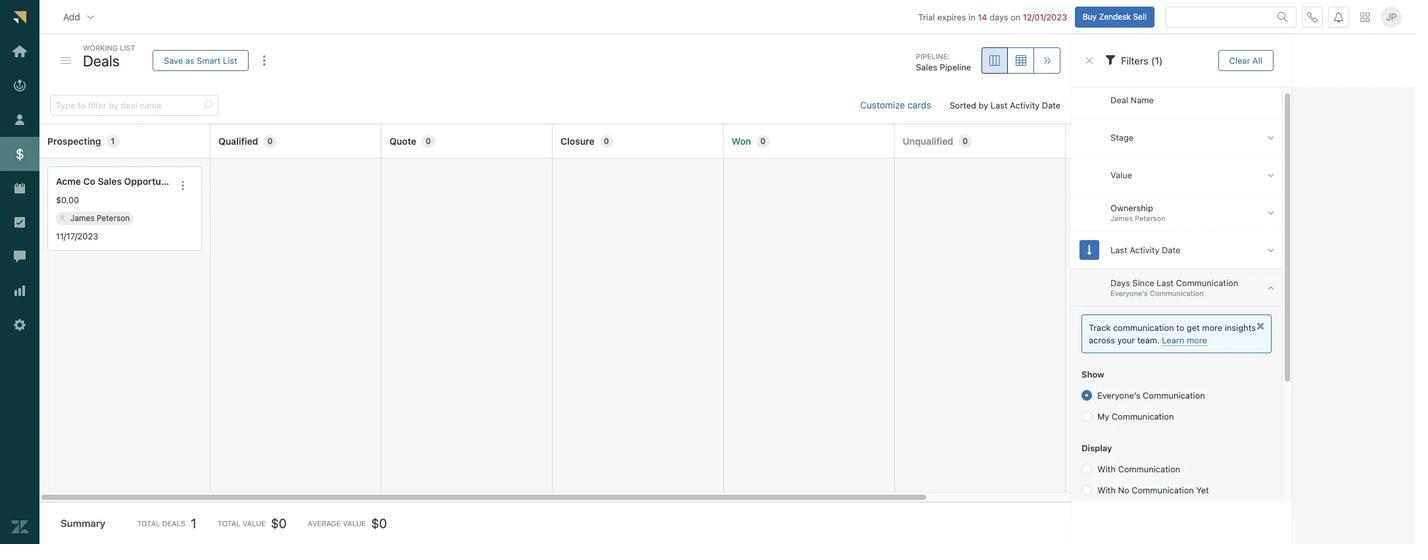 Task type: locate. For each thing, give the bounding box(es) containing it.
2 total from the left
[[218, 519, 240, 528]]

2 with from the top
[[1098, 485, 1116, 496]]

filters
[[1121, 55, 1149, 66]]

last for since
[[1157, 278, 1174, 288]]

last right since
[[1157, 278, 1174, 288]]

0 right closure
[[604, 136, 609, 146]]

team.
[[1138, 335, 1160, 345]]

more inside track communication to get more insights across your team.
[[1203, 322, 1223, 333]]

0 horizontal spatial 1
[[111, 136, 115, 146]]

0 horizontal spatial sales
[[98, 176, 122, 187]]

$0
[[271, 516, 287, 531], [371, 516, 387, 531]]

my communication
[[1098, 411, 1174, 422]]

1 horizontal spatial peterson
[[1135, 214, 1166, 223]]

average
[[308, 519, 341, 528]]

peterson down 'acme co sales opportunity' link
[[97, 213, 130, 223]]

last right by
[[991, 100, 1008, 110]]

total for 1
[[137, 519, 160, 528]]

everyone's
[[1111, 289, 1148, 298], [1098, 390, 1141, 401]]

0 horizontal spatial last
[[991, 100, 1008, 110]]

qualified
[[218, 135, 258, 146]]

with down the display
[[1098, 464, 1116, 474]]

1 horizontal spatial sales
[[916, 62, 938, 73]]

more down get
[[1187, 335, 1207, 345]]

1
[[111, 136, 115, 146], [191, 516, 197, 531]]

pipeline
[[940, 62, 971, 73]]

0 horizontal spatial $0
[[271, 516, 287, 531]]

with for with communication
[[1098, 464, 1116, 474]]

more right get
[[1203, 322, 1223, 333]]

last inside days since last communication everyone's communication
[[1157, 278, 1174, 288]]

list right smart
[[223, 55, 237, 65]]

1 value from the left
[[243, 519, 266, 528]]

no
[[1118, 485, 1130, 496]]

2 horizontal spatial last
[[1157, 278, 1174, 288]]

total right summary
[[137, 519, 160, 528]]

activity up since
[[1130, 245, 1160, 255]]

1 horizontal spatial $0
[[371, 516, 387, 531]]

sales right co
[[98, 176, 122, 187]]

total inside the total deals 1
[[137, 519, 160, 528]]

activity right by
[[1010, 100, 1040, 110]]

4 angle down image from the top
[[1268, 244, 1275, 256]]

1 $0 from the left
[[271, 516, 287, 531]]

1 0 from the left
[[267, 136, 273, 146]]

0 horizontal spatial list
[[120, 43, 135, 52]]

$0 left the average
[[271, 516, 287, 531]]

value inside 'average value $0'
[[343, 519, 366, 528]]

smart
[[197, 55, 221, 65]]

search image left calls icon
[[1278, 12, 1288, 22]]

1 vertical spatial list
[[223, 55, 237, 65]]

get
[[1187, 322, 1200, 333]]

with for with no communication yet
[[1098, 485, 1116, 496]]

contacts image
[[60, 216, 65, 221]]

james down the ownership
[[1111, 214, 1133, 223]]

to
[[1177, 322, 1185, 333]]

jp
[[1386, 11, 1397, 22]]

0 vertical spatial everyone's
[[1111, 289, 1148, 298]]

0 horizontal spatial activity
[[1010, 100, 1040, 110]]

0 right the won
[[760, 136, 766, 146]]

opportunity
[[124, 176, 178, 187]]

last for by
[[991, 100, 1008, 110]]

days since last communication everyone's communication
[[1111, 278, 1239, 298]]

1 total from the left
[[137, 519, 160, 528]]

0 horizontal spatial total
[[137, 519, 160, 528]]

sales inside pipeline: sales pipeline
[[916, 62, 938, 73]]

0 horizontal spatial james
[[70, 213, 95, 223]]

buy zendesk sell
[[1083, 12, 1147, 21]]

value for average value $0
[[343, 519, 366, 528]]

1 horizontal spatial search image
[[1278, 12, 1288, 22]]

calls image
[[1307, 12, 1318, 22]]

0 vertical spatial deals
[[83, 52, 120, 69]]

1 vertical spatial deals
[[162, 519, 185, 528]]

$0 right the average
[[371, 516, 387, 531]]

1 vertical spatial with
[[1098, 485, 1116, 496]]

james
[[70, 213, 95, 223], [1111, 214, 1133, 223]]

track communication to get more insights across your team.
[[1089, 322, 1256, 345]]

0
[[267, 136, 273, 146], [426, 136, 431, 146], [604, 136, 609, 146], [760, 136, 766, 146], [963, 136, 968, 146]]

pipeline:
[[916, 52, 950, 60]]

list right working
[[120, 43, 135, 52]]

0 horizontal spatial deals
[[83, 52, 120, 69]]

peterson down the ownership
[[1135, 214, 1166, 223]]

0 horizontal spatial peterson
[[97, 213, 130, 223]]

search image
[[1278, 12, 1288, 22], [202, 100, 213, 111]]

value inside total value $0
[[243, 519, 266, 528]]

date
[[1042, 100, 1061, 110], [1162, 245, 1181, 255]]

1 horizontal spatial deals
[[162, 519, 185, 528]]

everyone's down days
[[1111, 289, 1148, 298]]

show
[[1082, 369, 1105, 380]]

0 vertical spatial with
[[1098, 464, 1116, 474]]

2 0 from the left
[[426, 136, 431, 146]]

with
[[1098, 464, 1116, 474], [1098, 485, 1116, 496]]

1 down type to filter by deal name 'field' on the left top of the page
[[111, 136, 115, 146]]

0 for closure
[[604, 136, 609, 146]]

filters (1)
[[1121, 55, 1163, 66]]

handler image
[[61, 57, 71, 64]]

0 for won
[[760, 136, 766, 146]]

last
[[991, 100, 1008, 110], [1111, 245, 1128, 255], [1157, 278, 1174, 288]]

long arrow down image
[[1088, 244, 1092, 256]]

1 vertical spatial activity
[[1130, 245, 1160, 255]]

activity
[[1010, 100, 1040, 110], [1130, 245, 1160, 255]]

deals
[[83, 52, 120, 69], [162, 519, 185, 528]]

1 vertical spatial sales
[[98, 176, 122, 187]]

2 $0 from the left
[[371, 516, 387, 531]]

list inside working list deals
[[120, 43, 135, 52]]

Type to filter by deal name field
[[56, 95, 197, 115]]

angle down image
[[1268, 132, 1275, 143], [1268, 169, 1275, 181], [1268, 207, 1275, 218], [1268, 244, 1275, 256]]

james inside the ownership james peterson
[[1111, 214, 1133, 223]]

zendesk image
[[11, 519, 28, 536]]

1 horizontal spatial date
[[1162, 245, 1181, 255]]

learn
[[1162, 335, 1185, 345]]

more
[[1203, 322, 1223, 333], [1187, 335, 1207, 345]]

0 vertical spatial search image
[[1278, 12, 1288, 22]]

0 vertical spatial more
[[1203, 322, 1223, 333]]

0 vertical spatial activity
[[1010, 100, 1040, 110]]

days
[[1111, 278, 1130, 288]]

jp button
[[1381, 6, 1402, 27]]

overflow vertical fill image
[[259, 55, 270, 66]]

value for total value $0
[[243, 519, 266, 528]]

your
[[1118, 335, 1135, 345]]

0 vertical spatial date
[[1042, 100, 1061, 110]]

sales
[[916, 62, 938, 73], [98, 176, 122, 187]]

1 angle down image from the top
[[1268, 132, 1275, 143]]

$0 for total value $0
[[271, 516, 287, 531]]

customize
[[860, 99, 905, 111]]

list
[[120, 43, 135, 52], [223, 55, 237, 65]]

1 horizontal spatial total
[[218, 519, 240, 528]]

2 vertical spatial last
[[1157, 278, 1174, 288]]

angle up image
[[1268, 282, 1275, 293]]

zendesk products image
[[1361, 12, 1370, 21]]

total
[[137, 519, 160, 528], [218, 519, 240, 528]]

1 horizontal spatial 1
[[191, 516, 197, 531]]

value
[[243, 519, 266, 528], [343, 519, 366, 528]]

communication
[[1113, 322, 1174, 333]]

list inside button
[[223, 55, 237, 65]]

(1)
[[1151, 55, 1163, 66]]

0 right quote
[[426, 136, 431, 146]]

james up 11/17/2023
[[70, 213, 95, 223]]

average value $0
[[308, 516, 387, 531]]

ownership
[[1111, 203, 1154, 213]]

0 horizontal spatial search image
[[202, 100, 213, 111]]

1 left total value $0 at the bottom of the page
[[191, 516, 197, 531]]

0 vertical spatial last
[[991, 100, 1008, 110]]

last right long arrow down 'image'
[[1111, 245, 1128, 255]]

1 with from the top
[[1098, 464, 1116, 474]]

working
[[83, 43, 118, 52]]

3 0 from the left
[[604, 136, 609, 146]]

0 vertical spatial 1
[[111, 136, 115, 146]]

acme co sales opportunity link
[[56, 175, 178, 189]]

14
[[978, 12, 987, 22]]

0 down sorted
[[963, 136, 968, 146]]

1 horizontal spatial value
[[343, 519, 366, 528]]

total value $0
[[218, 516, 287, 531]]

sales down pipeline:
[[916, 62, 938, 73]]

0 vertical spatial list
[[120, 43, 135, 52]]

customize cards
[[860, 99, 931, 111]]

learn more
[[1162, 335, 1207, 345]]

everyone's up the my
[[1098, 390, 1141, 401]]

total inside total value $0
[[218, 519, 240, 528]]

everyone's inside days since last communication everyone's communication
[[1111, 289, 1148, 298]]

sorted
[[950, 100, 977, 110]]

0 horizontal spatial value
[[243, 519, 266, 528]]

add button
[[53, 4, 106, 30]]

with left no
[[1098, 485, 1116, 496]]

0 vertical spatial sales
[[916, 62, 938, 73]]

1 vertical spatial last
[[1111, 245, 1128, 255]]

5 0 from the left
[[963, 136, 968, 146]]

search image down smart
[[202, 100, 213, 111]]

1 vertical spatial date
[[1162, 245, 1181, 255]]

add
[[63, 11, 80, 22]]

2 value from the left
[[343, 519, 366, 528]]

4 0 from the left
[[760, 136, 766, 146]]

pipeline: sales pipeline
[[916, 52, 971, 73]]

0 for unqualified
[[963, 136, 968, 146]]

1 horizontal spatial james
[[1111, 214, 1133, 223]]

value
[[1111, 170, 1133, 180]]

3 angle down image from the top
[[1268, 207, 1275, 218]]

communication
[[1176, 278, 1239, 288], [1150, 289, 1204, 298], [1143, 390, 1205, 401], [1112, 411, 1174, 422], [1118, 464, 1181, 474], [1132, 485, 1194, 496]]

0 right qualified
[[267, 136, 273, 146]]

1 vertical spatial more
[[1187, 335, 1207, 345]]

total right the total deals 1
[[218, 519, 240, 528]]

communication up get
[[1176, 278, 1239, 288]]

across
[[1089, 335, 1115, 345]]

1 horizontal spatial list
[[223, 55, 237, 65]]

bell image
[[1334, 12, 1344, 22]]



Task type: describe. For each thing, give the bounding box(es) containing it.
track
[[1089, 322, 1111, 333]]

1 vertical spatial everyone's
[[1098, 390, 1141, 401]]

trial
[[918, 12, 935, 22]]

$0.00
[[56, 195, 79, 205]]

sorted by last activity date
[[950, 100, 1061, 110]]

prospecting
[[47, 135, 101, 146]]

deal
[[1111, 95, 1129, 105]]

expires
[[938, 12, 966, 22]]

display
[[1082, 443, 1112, 453]]

in
[[969, 12, 976, 22]]

stage
[[1111, 132, 1134, 143]]

buy zendesk sell button
[[1075, 6, 1155, 27]]

acme co sales opportunity
[[56, 176, 178, 187]]

deals inside working list deals
[[83, 52, 120, 69]]

since
[[1133, 278, 1155, 288]]

clear all
[[1230, 55, 1263, 65]]

save
[[164, 55, 183, 65]]

as
[[185, 55, 194, 65]]

0 for quote
[[426, 136, 431, 146]]

2 angle down image from the top
[[1268, 169, 1275, 181]]

days
[[990, 12, 1008, 22]]

save as smart list
[[164, 55, 237, 65]]

cancel image
[[1085, 55, 1095, 66]]

learn more link
[[1162, 335, 1207, 346]]

save as smart list button
[[153, 50, 248, 71]]

with communication
[[1098, 464, 1181, 474]]

my
[[1098, 411, 1110, 422]]

unqualified
[[903, 135, 954, 146]]

0 horizontal spatial date
[[1042, 100, 1061, 110]]

all
[[1253, 55, 1263, 65]]

closure
[[561, 135, 595, 146]]

1 horizontal spatial activity
[[1130, 245, 1160, 255]]

co
[[83, 176, 95, 187]]

buy
[[1083, 12, 1097, 21]]

ownership james peterson
[[1111, 203, 1166, 223]]

customize cards button
[[850, 92, 942, 119]]

on
[[1011, 12, 1021, 22]]

name
[[1131, 95, 1154, 105]]

clear all button
[[1218, 50, 1274, 71]]

summary
[[61, 517, 106, 529]]

filter fill image
[[1106, 55, 1116, 65]]

0 for qualified
[[267, 136, 273, 146]]

12/01/2023
[[1023, 12, 1067, 22]]

insights
[[1225, 322, 1256, 333]]

communication up my communication
[[1143, 390, 1205, 401]]

1 horizontal spatial last
[[1111, 245, 1128, 255]]

deals inside the total deals 1
[[162, 519, 185, 528]]

won
[[732, 135, 751, 146]]

$0 for average value $0
[[371, 516, 387, 531]]

1 vertical spatial search image
[[202, 100, 213, 111]]

clear
[[1230, 55, 1251, 65]]

zendesk
[[1099, 12, 1131, 21]]

communication down with communication
[[1132, 485, 1194, 496]]

yet
[[1197, 485, 1209, 496]]

communication up 'with no communication yet' at right bottom
[[1118, 464, 1181, 474]]

1 vertical spatial 1
[[191, 516, 197, 531]]

james peterson
[[70, 213, 130, 223]]

11/17/2023
[[56, 231, 98, 241]]

last activity date
[[1111, 245, 1181, 255]]

with no communication yet
[[1098, 485, 1209, 496]]

by
[[979, 100, 988, 110]]

sell
[[1133, 12, 1147, 21]]

trial expires in 14 days on 12/01/2023
[[918, 12, 1067, 22]]

everyone's communication
[[1098, 390, 1205, 401]]

quote
[[390, 135, 416, 146]]

communication up to
[[1150, 289, 1204, 298]]

chevron down image
[[85, 12, 96, 22]]

acme
[[56, 176, 81, 187]]

working list deals
[[83, 43, 135, 69]]

peterson inside the ownership james peterson
[[1135, 214, 1166, 223]]

total for $0
[[218, 519, 240, 528]]

cards
[[908, 99, 931, 111]]

deal name
[[1111, 95, 1154, 105]]

communication down everyone's communication
[[1112, 411, 1174, 422]]

total deals 1
[[137, 516, 197, 531]]

remove image
[[1257, 320, 1265, 331]]



Task type: vqa. For each thing, say whether or not it's contained in the screenshot.
the rightmost List
yes



